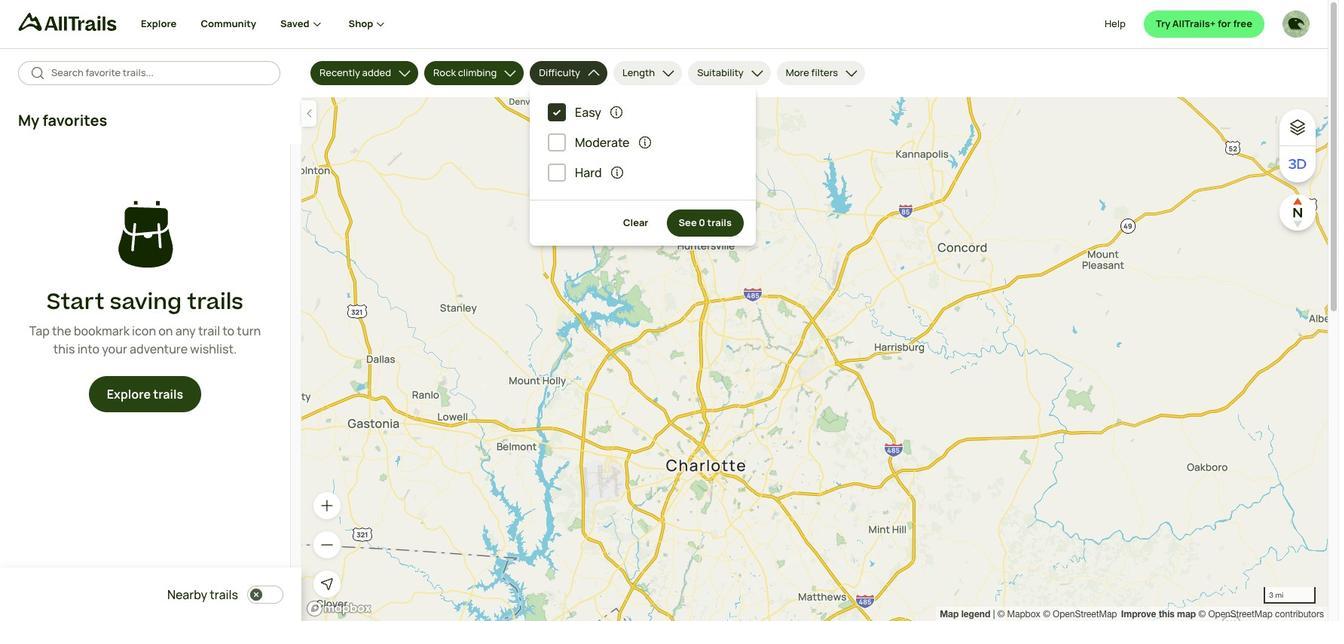 Task type: vqa. For each thing, say whether or not it's contained in the screenshot.
this inside list
yes



Task type: locate. For each thing, give the bounding box(es) containing it.
group containing easy
[[548, 99, 738, 186]]

more info image
[[609, 105, 624, 120], [609, 165, 625, 180]]

this
[[53, 341, 75, 358], [1159, 608, 1175, 620]]

added
[[362, 66, 391, 79]]

improve this map link
[[1121, 608, 1196, 620]]

openstreetmap
[[1053, 609, 1117, 620], [1208, 609, 1273, 620]]

0 vertical spatial more info image
[[609, 105, 624, 120]]

alltrails+
[[1173, 17, 1216, 30]]

list
[[940, 607, 1324, 621]]

map
[[1177, 608, 1196, 620]]

1 vertical spatial more info image
[[609, 165, 625, 180]]

more
[[786, 66, 810, 79]]

clear button
[[611, 210, 661, 237]]

help link
[[1105, 11, 1126, 38]]

difficulty button
[[530, 61, 608, 85]]

© right mapbox
[[1043, 609, 1050, 620]]

contributors
[[1275, 609, 1324, 620]]

0 vertical spatial this
[[53, 341, 75, 358]]

shop
[[349, 17, 373, 30]]

mi
[[1276, 590, 1284, 599]]

enable 3d map image
[[1289, 155, 1307, 173]]

0 horizontal spatial this
[[53, 341, 75, 358]]

zoom map out image
[[320, 537, 335, 552]]

2 © from the left
[[1043, 609, 1050, 620]]

trails up trail
[[187, 286, 244, 318]]

this inside list
[[1159, 608, 1175, 620]]

explore down your
[[107, 386, 151, 403]]

3
[[1269, 590, 1274, 599]]

nearby
[[167, 586, 207, 603]]

length button
[[614, 61, 682, 85]]

hard
[[575, 164, 602, 181]]

openstreetmap down the 3
[[1208, 609, 1273, 620]]

trails right the 0
[[707, 216, 732, 229]]

1 vertical spatial this
[[1159, 608, 1175, 620]]

explore
[[141, 17, 177, 30], [107, 386, 151, 403]]

© openstreetmap contributors link
[[1199, 609, 1324, 620]]

Search favorite trails... field
[[51, 66, 268, 80]]

trails
[[707, 216, 732, 229], [187, 286, 244, 318], [153, 386, 183, 403], [210, 586, 238, 603]]

map legend | © mapbox © openstreetmap improve this map © openstreetmap contributors
[[940, 608, 1324, 620]]

3 mi
[[1269, 590, 1284, 599]]

adventure
[[130, 341, 188, 358]]

0 horizontal spatial openstreetmap
[[1053, 609, 1117, 620]]

try alltrails+ for free
[[1156, 17, 1253, 30]]

into
[[77, 341, 100, 358]]

group
[[548, 99, 738, 186]]

this left map
[[1159, 608, 1175, 620]]

recently added button
[[311, 61, 418, 85]]

1 horizontal spatial ©
[[1043, 609, 1050, 620]]

explore for explore
[[141, 17, 177, 30]]

2 horizontal spatial ©
[[1199, 609, 1206, 620]]

help
[[1105, 17, 1126, 30]]

0 horizontal spatial ©
[[998, 609, 1005, 620]]

climbing
[[458, 66, 497, 79]]

more filters
[[786, 66, 838, 79]]

wishlist.
[[190, 341, 237, 358]]

more info image right hard
[[609, 165, 625, 180]]

start
[[47, 286, 104, 318]]

easy
[[575, 104, 601, 121]]

my
[[18, 110, 39, 130]]

community
[[201, 17, 256, 30]]

1 horizontal spatial openstreetmap
[[1208, 609, 1273, 620]]

openstreetmap left the improve
[[1053, 609, 1117, 620]]

trail
[[198, 323, 220, 339]]

suitability
[[697, 66, 744, 79]]

1 vertical spatial explore
[[107, 386, 151, 403]]

rock climbing
[[433, 66, 497, 79]]

1 © from the left
[[998, 609, 1005, 620]]

map options image
[[1289, 118, 1307, 136]]

explore inside button
[[107, 386, 151, 403]]

|
[[993, 609, 995, 620]]

©
[[998, 609, 1005, 620], [1043, 609, 1050, 620], [1199, 609, 1206, 620]]

this down the the
[[53, 341, 75, 358]]

for
[[1218, 17, 1231, 30]]

recently
[[320, 66, 360, 79]]

© right map
[[1199, 609, 1206, 620]]

current location image
[[320, 577, 335, 592]]

improve
[[1121, 608, 1157, 620]]

see 0 trails button
[[667, 210, 744, 237]]

0 vertical spatial explore
[[141, 17, 177, 30]]

© right '|'
[[998, 609, 1005, 620]]

saved
[[280, 17, 309, 30]]

rock
[[433, 66, 456, 79]]

explore up search favorite trails... "field"
[[141, 17, 177, 30]]

1 horizontal spatial this
[[1159, 608, 1175, 620]]

more info image right easy
[[609, 105, 624, 120]]

free
[[1233, 17, 1253, 30]]

dialog
[[0, 0, 1339, 621]]



Task type: describe. For each thing, give the bounding box(es) containing it.
explore link
[[141, 0, 177, 48]]

community link
[[201, 0, 256, 48]]

turn
[[237, 323, 261, 339]]

favorites
[[42, 110, 107, 130]]

more filters button
[[777, 61, 865, 85]]

reset north and pitch image
[[1283, 197, 1313, 228]]

see 0 trails
[[679, 216, 732, 229]]

map legend link
[[940, 608, 993, 620]]

legend
[[961, 608, 991, 620]]

tara image
[[1283, 11, 1310, 38]]

saved link
[[280, 0, 325, 48]]

see
[[679, 216, 697, 229]]

2 openstreetmap from the left
[[1208, 609, 1273, 620]]

mapbox
[[1007, 609, 1041, 620]]

your
[[102, 341, 127, 358]]

try
[[1156, 17, 1171, 30]]

3 © from the left
[[1199, 609, 1206, 620]]

explore trails
[[107, 386, 183, 403]]

saved button
[[280, 0, 349, 48]]

any
[[175, 323, 196, 339]]

difficulty
[[539, 66, 580, 79]]

map
[[940, 608, 959, 620]]

length
[[623, 66, 655, 79]]

my favorites
[[18, 110, 107, 130]]

list containing map legend
[[940, 607, 1324, 621]]

shop link
[[349, 0, 388, 48]]

trails inside start saving trails tap the bookmark icon on any trail to turn this into your adventure wishlist.
[[187, 286, 244, 318]]

trails down adventure
[[153, 386, 183, 403]]

close this dialog image
[[1287, 557, 1302, 572]]

saving
[[110, 286, 182, 318]]

suitability button
[[688, 61, 771, 85]]

bookmark
[[74, 323, 130, 339]]

© mapbox link
[[998, 609, 1041, 620]]

recently added
[[320, 66, 391, 79]]

map region
[[301, 97, 1328, 621]]

tap
[[29, 323, 50, 339]]

more info image for hard
[[609, 165, 625, 180]]

trails right nearby at the left bottom
[[210, 586, 238, 603]]

to
[[223, 323, 235, 339]]

the
[[52, 323, 71, 339]]

this inside start saving trails tap the bookmark icon on any trail to turn this into your adventure wishlist.
[[53, 341, 75, 358]]

zoom map in image
[[320, 498, 335, 513]]

shop button
[[349, 0, 388, 48]]

© openstreetmap link
[[1043, 609, 1117, 620]]

start saving trails tap the bookmark icon on any trail to turn this into your adventure wishlist.
[[29, 286, 261, 358]]

moderate
[[575, 134, 630, 151]]

more info image
[[637, 135, 652, 150]]

explore for explore trails
[[107, 386, 151, 403]]

alltrails link
[[18, 13, 141, 38]]

nearby trails
[[167, 586, 238, 603]]

0
[[699, 216, 705, 229]]

1 openstreetmap from the left
[[1053, 609, 1117, 620]]

on
[[158, 323, 173, 339]]

try alltrails+ for free link
[[1144, 11, 1265, 38]]

explore trails button
[[89, 376, 201, 413]]

clear
[[623, 216, 649, 229]]

icon
[[132, 323, 156, 339]]

more info image for easy
[[609, 105, 624, 120]]

rock climbing button
[[424, 61, 524, 85]]

filters
[[811, 66, 838, 79]]

alltrails image
[[18, 13, 117, 31]]



